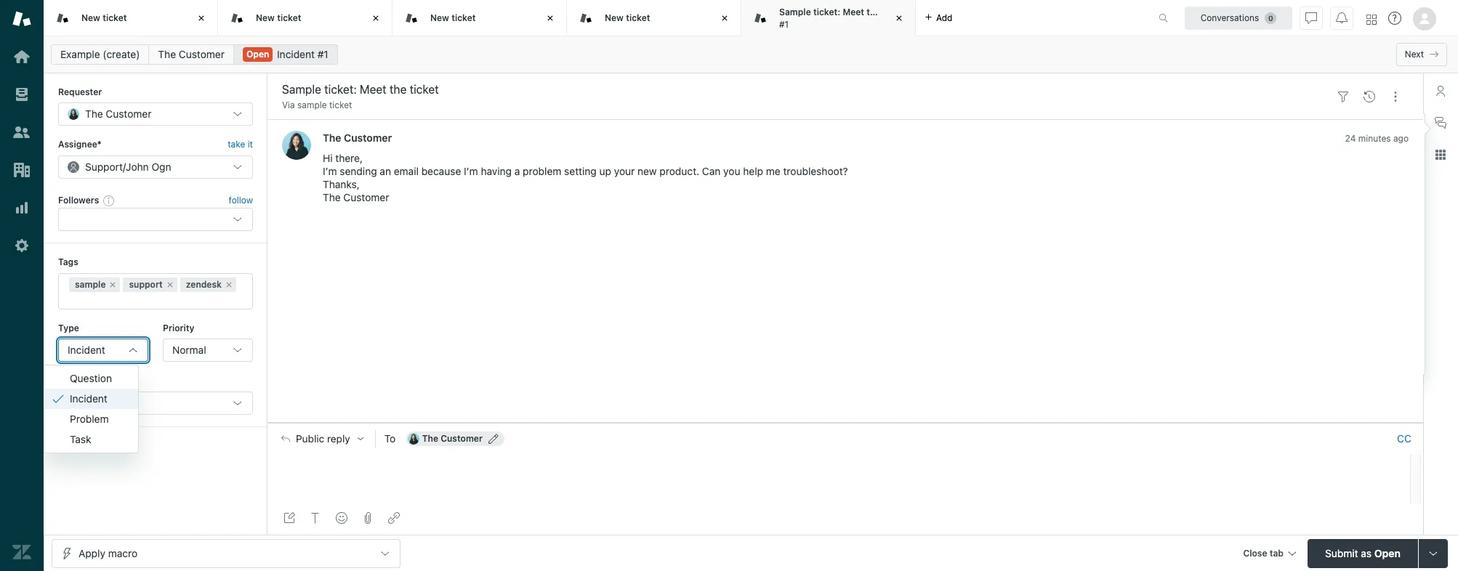 Task type: describe. For each thing, give the bounding box(es) containing it.
incident button
[[58, 339, 148, 362]]

tags
[[58, 257, 78, 268]]

24 minutes ago text field
[[1345, 133, 1409, 144]]

example
[[60, 48, 100, 60]]

type list box
[[43, 365, 139, 453]]

support / john ogn
[[85, 161, 171, 173]]

3 close image from the left
[[718, 11, 732, 25]]

linked problem
[[58, 376, 124, 387]]

up
[[599, 165, 611, 178]]

having
[[481, 165, 512, 178]]

new
[[638, 165, 657, 178]]

filter image
[[1338, 91, 1349, 102]]

to
[[384, 432, 396, 445]]

new for 3rd new ticket tab from the left
[[430, 12, 449, 23]]

1 new ticket tab from the left
[[44, 0, 218, 36]]

the customer link inside secondary element
[[149, 44, 234, 65]]

incident #1
[[277, 48, 328, 60]]

me
[[766, 165, 781, 178]]

the customer inside secondary element
[[158, 48, 225, 60]]

1 horizontal spatial sample
[[297, 100, 327, 111]]

the customer inside requester element
[[85, 108, 152, 120]]

#1 inside secondary element
[[318, 48, 328, 60]]

task option
[[44, 429, 138, 450]]

1 vertical spatial the customer link
[[323, 132, 392, 144]]

follow button
[[229, 194, 253, 207]]

tab containing sample ticket: meet the ticket
[[742, 0, 916, 36]]

1 vertical spatial problem
[[89, 376, 124, 387]]

organizations image
[[12, 161, 31, 180]]

get help image
[[1389, 12, 1402, 25]]

avatar image
[[282, 131, 311, 160]]

notifications image
[[1336, 12, 1348, 24]]

new for 4th new ticket tab
[[605, 12, 624, 23]]

assignee*
[[58, 139, 101, 150]]

product.
[[660, 165, 699, 178]]

new ticket for 2nd close icon from the left
[[430, 12, 476, 23]]

requester element
[[58, 103, 253, 126]]

customers image
[[12, 123, 31, 142]]

ago
[[1394, 133, 1409, 144]]

followers
[[58, 195, 99, 206]]

zendesk image
[[12, 543, 31, 562]]

public reply button
[[268, 424, 375, 454]]

remove image for zendesk
[[225, 280, 233, 289]]

apply macro
[[79, 547, 137, 559]]

conversations button
[[1185, 6, 1293, 29]]

thanks,
[[323, 178, 360, 191]]

normal button
[[163, 339, 253, 362]]

reporting image
[[12, 198, 31, 217]]

add
[[936, 12, 953, 23]]

can
[[702, 165, 721, 178]]

24
[[1345, 133, 1356, 144]]

apps image
[[1435, 149, 1447, 161]]

task
[[70, 433, 91, 445]]

type
[[58, 322, 79, 333]]

cc
[[1397, 432, 1412, 445]]

the inside secondary element
[[158, 48, 176, 60]]

customer inside secondary element
[[179, 48, 225, 60]]

via
[[282, 100, 295, 111]]

a
[[515, 165, 520, 178]]

new ticket for fourth close icon from the right
[[256, 12, 301, 23]]

the
[[867, 7, 881, 18]]

zendesk support image
[[12, 9, 31, 28]]

close tab button
[[1237, 539, 1302, 570]]

requester
[[58, 87, 102, 97]]

an
[[380, 165, 391, 178]]

conversations
[[1201, 12, 1259, 23]]

there,
[[335, 152, 363, 165]]

incident for incident option
[[70, 392, 107, 405]]

incident for #1
[[277, 48, 315, 60]]

Public reply composer text field
[[275, 454, 1406, 485]]

problem inside hi there, i'm sending an email because i'm having a problem setting up your new product. can you help me troubleshoot? thanks, the customer
[[523, 165, 562, 178]]

the up hi
[[323, 132, 341, 144]]

2 close image from the left
[[543, 11, 558, 25]]

incident option
[[44, 389, 138, 409]]

your
[[614, 165, 635, 178]]

reply
[[327, 433, 350, 445]]

customer left edit user "image"
[[441, 433, 483, 444]]

minutes
[[1359, 133, 1391, 144]]

ticket:
[[813, 7, 841, 18]]

sample
[[779, 7, 811, 18]]

question
[[70, 372, 112, 384]]

linked problem element
[[58, 392, 253, 415]]

ticket for 1st new ticket tab from left
[[103, 12, 127, 23]]

customer@example.com image
[[408, 433, 419, 445]]

sending
[[340, 165, 377, 178]]

customer inside requester element
[[106, 108, 152, 120]]

next
[[1405, 49, 1424, 60]]

sample ticket: meet the ticket #1
[[779, 7, 907, 29]]

1 close image from the left
[[369, 11, 383, 25]]

troubleshoot?
[[783, 165, 848, 178]]

take
[[228, 139, 245, 150]]

24 minutes ago
[[1345, 133, 1409, 144]]

ticket inside sample ticket: meet the ticket #1
[[883, 7, 907, 18]]

ticket actions image
[[1390, 91, 1402, 102]]

ogn
[[152, 161, 171, 173]]

via sample ticket
[[282, 100, 352, 111]]

submit as open
[[1325, 547, 1401, 559]]

hide composer image
[[840, 417, 851, 429]]

customer inside hi there, i'm sending an email because i'm having a problem setting up your new product. can you help me troubleshoot? thanks, the customer
[[343, 191, 389, 204]]

public reply
[[296, 433, 350, 445]]

zendesk
[[186, 279, 222, 290]]

question option
[[44, 368, 138, 389]]



Task type: vqa. For each thing, say whether or not it's contained in the screenshot.
user
no



Task type: locate. For each thing, give the bounding box(es) containing it.
help
[[743, 165, 763, 178]]

add link (cmd k) image
[[388, 513, 400, 524]]

2 new ticket tab from the left
[[218, 0, 393, 36]]

0 horizontal spatial problem
[[89, 376, 124, 387]]

1 vertical spatial #1
[[318, 48, 328, 60]]

edit user image
[[488, 434, 499, 444]]

0 vertical spatial sample
[[297, 100, 327, 111]]

sample left remove icon
[[75, 279, 106, 290]]

displays possible ticket submission types image
[[1428, 548, 1439, 559]]

close tab
[[1243, 548, 1284, 559]]

problem
[[70, 413, 109, 425]]

zendesk products image
[[1367, 14, 1377, 24]]

3 new ticket tab from the left
[[393, 0, 567, 36]]

remove image right 'support'
[[166, 280, 174, 289]]

the down thanks,
[[323, 191, 341, 204]]

main element
[[0, 0, 44, 571]]

problem up incident option
[[89, 376, 124, 387]]

1 i'm from the left
[[323, 165, 337, 178]]

ticket for 4th new ticket tab
[[626, 12, 650, 23]]

events image
[[1364, 91, 1375, 102]]

#1 up via sample ticket
[[318, 48, 328, 60]]

incident inside option
[[70, 392, 107, 405]]

priority
[[163, 322, 194, 333]]

the customer
[[158, 48, 225, 60], [85, 108, 152, 120], [323, 132, 392, 144], [422, 433, 483, 444]]

2 new ticket from the left
[[256, 12, 301, 23]]

assignee* element
[[58, 155, 253, 179]]

0 horizontal spatial sample
[[75, 279, 106, 290]]

the customer link up there,
[[323, 132, 392, 144]]

new ticket for 2nd close icon from right
[[605, 12, 650, 23]]

1 new from the left
[[81, 12, 100, 23]]

because
[[421, 165, 461, 178]]

tab
[[742, 0, 916, 36]]

1 horizontal spatial the customer link
[[323, 132, 392, 144]]

macro
[[108, 547, 137, 559]]

close
[[1243, 548, 1268, 559]]

add button
[[916, 0, 961, 36]]

john
[[126, 161, 149, 173]]

get started image
[[12, 47, 31, 66]]

0 vertical spatial open
[[246, 49, 269, 60]]

1 new ticket from the left
[[81, 12, 127, 23]]

take it button
[[228, 138, 253, 153]]

-
[[68, 397, 72, 410]]

public
[[296, 433, 324, 445]]

email
[[394, 165, 419, 178]]

0 horizontal spatial the customer link
[[149, 44, 234, 65]]

Subject field
[[279, 81, 1328, 98]]

the customer right customer@example.com image
[[422, 433, 483, 444]]

the inside hi there, i'm sending an email because i'm having a problem setting up your new product. can you help me troubleshoot? thanks, the customer
[[323, 191, 341, 204]]

the customer up there,
[[323, 132, 392, 144]]

it
[[248, 139, 253, 150]]

#1 inside sample ticket: meet the ticket #1
[[779, 19, 789, 29]]

the down requester
[[85, 108, 103, 120]]

incident
[[277, 48, 315, 60], [68, 344, 105, 356], [70, 392, 107, 405]]

1 remove image from the left
[[166, 280, 174, 289]]

the right (create)
[[158, 48, 176, 60]]

the customer link
[[149, 44, 234, 65], [323, 132, 392, 144]]

secondary element
[[44, 40, 1458, 69]]

views image
[[12, 85, 31, 104]]

normal
[[172, 344, 206, 356]]

new
[[81, 12, 100, 23], [256, 12, 275, 23], [430, 12, 449, 23], [605, 12, 624, 23]]

info on adding followers image
[[103, 195, 115, 206]]

open right the as
[[1375, 547, 1401, 559]]

customer context image
[[1435, 85, 1447, 97]]

open inside secondary element
[[246, 49, 269, 60]]

follow
[[229, 195, 253, 206]]

support
[[129, 279, 163, 290]]

4 new ticket from the left
[[605, 12, 650, 23]]

problem option
[[44, 409, 138, 429]]

3 new from the left
[[430, 12, 449, 23]]

add attachment image
[[362, 513, 374, 524]]

0 horizontal spatial i'm
[[323, 165, 337, 178]]

tabs tab list
[[44, 0, 1144, 36]]

0 horizontal spatial #1
[[318, 48, 328, 60]]

hi
[[323, 152, 333, 165]]

admin image
[[12, 236, 31, 255]]

take it
[[228, 139, 253, 150]]

cc button
[[1397, 432, 1412, 445]]

the customer down requester
[[85, 108, 152, 120]]

close image
[[369, 11, 383, 25], [543, 11, 558, 25], [718, 11, 732, 25], [892, 11, 907, 25]]

1 horizontal spatial open
[[1375, 547, 1401, 559]]

submit
[[1325, 547, 1358, 559]]

incident down linked problem
[[70, 392, 107, 405]]

remove image
[[166, 280, 174, 289], [225, 280, 233, 289]]

format text image
[[310, 513, 321, 524]]

ticket for 2nd new ticket tab
[[277, 12, 301, 23]]

incident up the via
[[277, 48, 315, 60]]

problem right a
[[523, 165, 562, 178]]

next button
[[1396, 43, 1447, 66]]

open
[[246, 49, 269, 60], [1375, 547, 1401, 559]]

1 vertical spatial sample
[[75, 279, 106, 290]]

support
[[85, 161, 123, 173]]

new ticket
[[81, 12, 127, 23], [256, 12, 301, 23], [430, 12, 476, 23], [605, 12, 650, 23]]

hi there, i'm sending an email because i'm having a problem setting up your new product. can you help me troubleshoot? thanks, the customer
[[323, 152, 848, 204]]

the inside requester element
[[85, 108, 103, 120]]

ticket for 3rd new ticket tab from the left
[[452, 12, 476, 23]]

draft mode image
[[284, 513, 295, 524]]

0 vertical spatial the customer link
[[149, 44, 234, 65]]

3 new ticket from the left
[[430, 12, 476, 23]]

0 vertical spatial #1
[[779, 19, 789, 29]]

linked
[[58, 376, 86, 387]]

customer up there,
[[344, 132, 392, 144]]

new for 2nd new ticket tab
[[256, 12, 275, 23]]

i'm down hi
[[323, 165, 337, 178]]

open left incident #1
[[246, 49, 269, 60]]

2 i'm from the left
[[464, 165, 478, 178]]

0 vertical spatial incident
[[277, 48, 315, 60]]

1 vertical spatial open
[[1375, 547, 1401, 559]]

i'm
[[323, 165, 337, 178], [464, 165, 478, 178]]

incident inside secondary element
[[277, 48, 315, 60]]

1 horizontal spatial problem
[[523, 165, 562, 178]]

example (create)
[[60, 48, 140, 60]]

the customer down close image
[[158, 48, 225, 60]]

followers element
[[58, 208, 253, 231]]

problem
[[523, 165, 562, 178], [89, 376, 124, 387]]

remove image right the zendesk
[[225, 280, 233, 289]]

incident down type
[[68, 344, 105, 356]]

1 horizontal spatial i'm
[[464, 165, 478, 178]]

the right customer@example.com image
[[422, 433, 438, 444]]

4 close image from the left
[[892, 11, 907, 25]]

1 horizontal spatial remove image
[[225, 280, 233, 289]]

0 vertical spatial problem
[[523, 165, 562, 178]]

the customer link down close image
[[149, 44, 234, 65]]

4 new ticket tab from the left
[[567, 0, 742, 36]]

/
[[123, 161, 126, 173]]

new ticket tab
[[44, 0, 218, 36], [218, 0, 393, 36], [393, 0, 567, 36], [567, 0, 742, 36]]

4 new from the left
[[605, 12, 624, 23]]

as
[[1361, 547, 1372, 559]]

i'm left having
[[464, 165, 478, 178]]

example (create) button
[[51, 44, 149, 65]]

tab
[[1270, 548, 1284, 559]]

close image
[[194, 11, 209, 25]]

remove image
[[109, 280, 117, 289]]

new for 1st new ticket tab from left
[[81, 12, 100, 23]]

the
[[158, 48, 176, 60], [85, 108, 103, 120], [323, 132, 341, 144], [323, 191, 341, 204], [422, 433, 438, 444]]

(create)
[[103, 48, 140, 60]]

new ticket for close image
[[81, 12, 127, 23]]

2 new from the left
[[256, 12, 275, 23]]

1 vertical spatial incident
[[68, 344, 105, 356]]

button displays agent's chat status as invisible. image
[[1306, 12, 1317, 24]]

0 horizontal spatial open
[[246, 49, 269, 60]]

2 vertical spatial incident
[[70, 392, 107, 405]]

sample right the via
[[297, 100, 327, 111]]

sample
[[297, 100, 327, 111], [75, 279, 106, 290]]

#1 down sample at the top
[[779, 19, 789, 29]]

ticket
[[883, 7, 907, 18], [103, 12, 127, 23], [277, 12, 301, 23], [452, 12, 476, 23], [626, 12, 650, 23], [329, 100, 352, 111]]

customer up support / john ogn
[[106, 108, 152, 120]]

you
[[723, 165, 740, 178]]

remove image for support
[[166, 280, 174, 289]]

0 horizontal spatial remove image
[[166, 280, 174, 289]]

1 horizontal spatial #1
[[779, 19, 789, 29]]

customer down sending
[[343, 191, 389, 204]]

customer
[[179, 48, 225, 60], [106, 108, 152, 120], [344, 132, 392, 144], [343, 191, 389, 204], [441, 433, 483, 444]]

meet
[[843, 7, 864, 18]]

setting
[[564, 165, 597, 178]]

insert emojis image
[[336, 513, 347, 524]]

#1
[[779, 19, 789, 29], [318, 48, 328, 60]]

customer down close image
[[179, 48, 225, 60]]

2 remove image from the left
[[225, 280, 233, 289]]

incident inside popup button
[[68, 344, 105, 356]]

apply
[[79, 547, 105, 559]]



